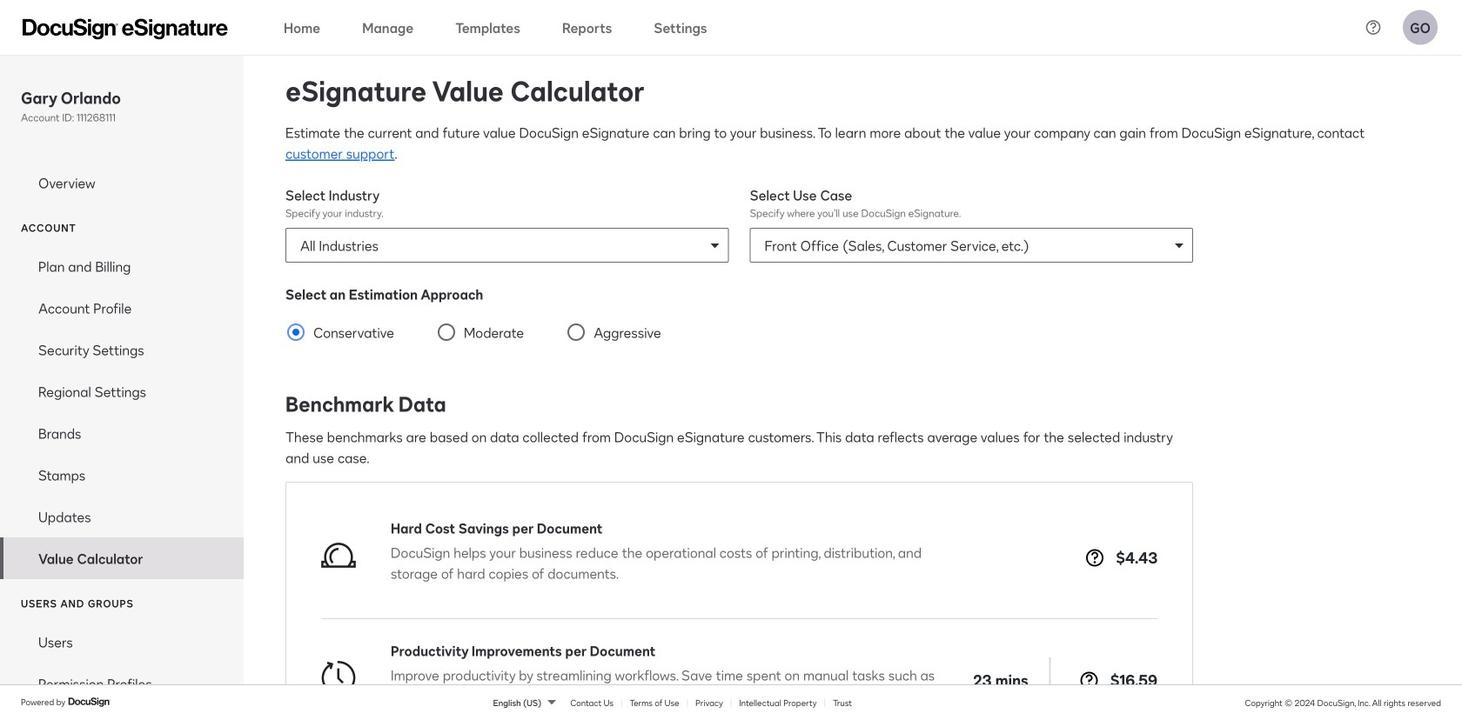 Task type: locate. For each thing, give the bounding box(es) containing it.
docusign admin image
[[23, 19, 228, 40]]

docusign image
[[68, 696, 112, 710]]

users and groups element
[[0, 622, 244, 721]]



Task type: describe. For each thing, give the bounding box(es) containing it.
productivity improvements per document image
[[321, 661, 356, 696]]

hard cost savings per document image
[[321, 538, 356, 573]]

account element
[[0, 246, 244, 580]]



Task type: vqa. For each thing, say whether or not it's contained in the screenshot.
YOUR UPLOADED PROFILE IMAGE
no



